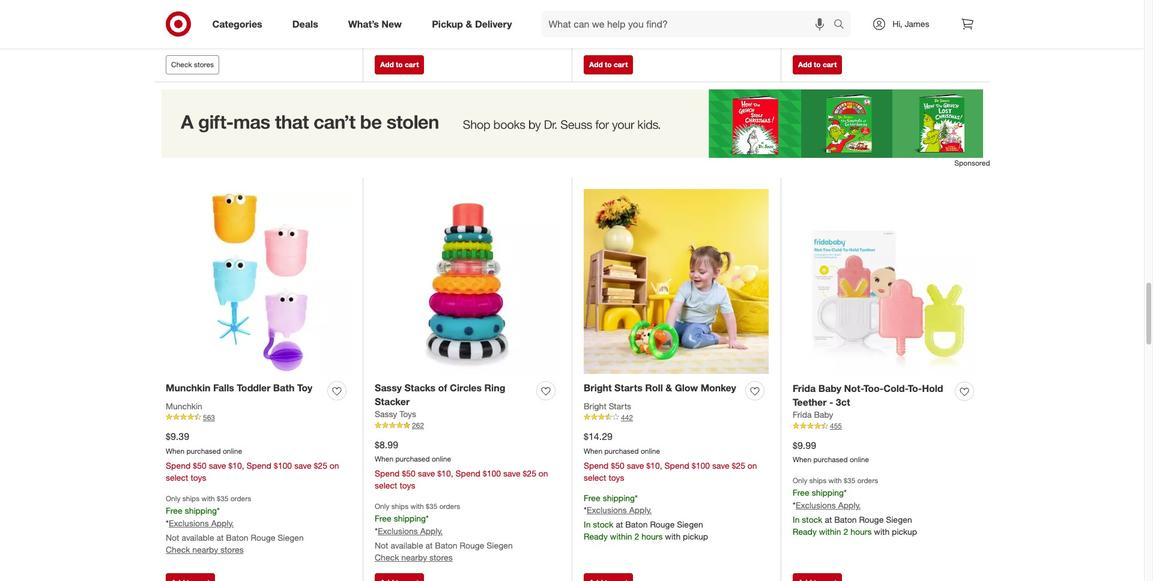 Task type: describe. For each thing, give the bounding box(es) containing it.
3ct
[[836, 396, 851, 408]]

stores for munchkin falls toddler bath toy
[[221, 545, 244, 555]]

toys
[[400, 409, 416, 420]]

frida for frida baby not-too-cold-to-hold teether - 3ct
[[793, 383, 816, 395]]

online for $8.99
[[432, 455, 451, 464]]

pickup
[[432, 18, 463, 30]]

sassy for sassy toys
[[375, 409, 397, 420]]

apply. for sassy stacks of circles ring stacker
[[420, 527, 443, 537]]

ready inside the in stock at  baton rouge siegen ready within 2 hours with pickup
[[793, 22, 817, 32]]

categories
[[212, 18, 262, 30]]

check nearby stores button for $9.39
[[166, 544, 244, 556]]

$50 for $8.99
[[402, 469, 416, 479]]

check nearby stores button for $8.99
[[375, 552, 453, 564]]

exclusions for frida baby not-too-cold-to-hold teether - 3ct
[[796, 501, 836, 511]]

stock inside "free shipping * * exclusions apply. in stock at  baton rouge siegen ready within 2 hours with pickup"
[[593, 520, 614, 530]]

$35 for $8.99
[[426, 502, 438, 512]]

$9.39 when purchased online spend $50 save $10, spend $100 save $25 on select toys
[[166, 431, 339, 483]]

siegen inside only ships with $35 orders free shipping * * exclusions apply. in stock at  baton rouge siegen ready within 2 hours with pickup
[[886, 515, 913, 525]]

$8.99 when purchased online spend $50 save $10, spend $100 save $25 on select toys
[[375, 439, 548, 491]]

455 link
[[793, 421, 979, 432]]

sassy toys link
[[375, 409, 416, 421]]

$25 for bright starts roll & glow monkey
[[732, 461, 746, 471]]

pickup & delivery
[[432, 18, 512, 30]]

check for sassy stacks of circles ring stacker
[[375, 553, 399, 563]]

purchased inside the "$9.99 when purchased online"
[[814, 456, 848, 465]]

starts for bright starts roll & glow monkey
[[615, 382, 643, 394]]

563 link
[[166, 413, 351, 423]]

shipping inside "free shipping * * exclusions apply. in stock at  baton rouge siegen ready within 2 hours with pickup"
[[603, 493, 635, 503]]

$14.29 when purchased online spend $50 save $10, spend $100 save $25 on select toys
[[584, 431, 757, 483]]

cold-
[[884, 383, 908, 395]]

munchkin link
[[166, 401, 202, 413]]

pickup & delivery link
[[422, 11, 527, 37]]

pickup inside the in stock at  baton rouge siegen ready within 2 hours with pickup
[[892, 22, 918, 32]]

$35 for $9.39
[[217, 494, 229, 503]]

$9.39
[[166, 431, 189, 443]]

check stores button
[[166, 55, 219, 74]]

baton inside the in stock at  baton rouge siegen ready within 2 hours with pickup
[[835, 10, 857, 20]]

stores for sassy stacks of circles ring stacker
[[430, 553, 453, 563]]

at inside only ships with $35 orders free shipping * * exclusions apply. in stock at  baton rouge siegen ready within 2 hours with pickup
[[825, 515, 832, 525]]

what's new link
[[338, 11, 417, 37]]

cart for first 'add to cart' button from the right
[[823, 60, 837, 69]]

check inside button
[[171, 60, 192, 69]]

hi, james
[[893, 19, 930, 29]]

add to cart for first 'add to cart' button from the right
[[799, 60, 837, 69]]

purchased for $9.39
[[187, 447, 221, 456]]

free for munchkin falls toddler bath toy
[[166, 506, 183, 516]]

2 add to cart button from the left
[[584, 55, 634, 74]]

roll
[[646, 382, 663, 394]]

glow
[[675, 382, 698, 394]]

rouge inside only ships with $35 orders free shipping * * exclusions apply. in stock at  baton rouge siegen ready within 2 hours with pickup
[[859, 515, 884, 525]]

bright for bright starts roll & glow monkey
[[584, 382, 612, 394]]

starts for bright starts
[[609, 401, 632, 411]]

falls
[[213, 382, 234, 394]]

only ships with $35 orders free shipping * * exclusions apply. not available at baton rouge siegen check nearby stores for $9.39
[[166, 494, 304, 555]]

$100 for toy
[[274, 461, 292, 471]]

select for $9.39
[[166, 473, 188, 483]]

sassy stacks of circles ring stacker
[[375, 382, 506, 408]]

frida for frida baby
[[793, 410, 812, 420]]

advertisement region
[[154, 89, 991, 158]]

$8.99
[[375, 439, 398, 451]]

shipping for frida baby not-too-cold-to-hold teether - 3ct
[[812, 488, 844, 498]]

baton inside only ships with $35 orders free shipping * * exclusions apply. in stock at  baton rouge siegen ready within 2 hours with pickup
[[835, 515, 857, 525]]

toy
[[297, 382, 313, 394]]

with inside the in stock at  baton rouge siegen ready within 2 hours with pickup
[[874, 22, 890, 32]]

online inside the "$9.99 when purchased online"
[[850, 456, 869, 465]]

in inside "free shipping * * exclusions apply. in stock at  baton rouge siegen ready within 2 hours with pickup"
[[584, 520, 591, 530]]

bath
[[273, 382, 295, 394]]

sassy stacks of circles ring stacker link
[[375, 381, 532, 409]]

baby for frida baby
[[814, 410, 834, 420]]

frida baby
[[793, 410, 834, 420]]

in inside the in stock at  baton rouge siegen ready within 2 hours with pickup
[[793, 10, 800, 20]]

check stores
[[171, 60, 214, 69]]

when for $14.29
[[584, 447, 603, 456]]

spend down 442 link
[[665, 461, 690, 471]]

bright for bright starts
[[584, 401, 607, 411]]

deals link
[[282, 11, 333, 37]]

2 inside "free shipping * * exclusions apply. in stock at  baton rouge siegen ready within 2 hours with pickup"
[[635, 532, 639, 542]]

spend down $8.99
[[375, 469, 400, 479]]

at inside the in stock at  baton rouge siegen ready within 2 hours with pickup
[[825, 10, 832, 20]]

$50 for $9.39
[[193, 461, 207, 471]]

spend down $9.39
[[166, 461, 191, 471]]

rouge inside "free shipping * * exclusions apply. in stock at  baton rouge siegen ready within 2 hours with pickup"
[[650, 520, 675, 530]]

within inside "free shipping * * exclusions apply. in stock at  baton rouge siegen ready within 2 hours with pickup"
[[610, 532, 632, 542]]

cart for 2nd 'add to cart' button from the left
[[614, 60, 628, 69]]

0 horizontal spatial &
[[466, 18, 473, 30]]

ready inside only ships with $35 orders free shipping * * exclusions apply. in stock at  baton rouge siegen ready within 2 hours with pickup
[[793, 527, 817, 537]]

only ships with $35 orders free shipping * * exclusions apply. in stock at  baton rouge siegen ready within 2 hours with pickup
[[793, 477, 918, 537]]

$10, for $8.99
[[438, 469, 453, 479]]

search button
[[829, 11, 858, 40]]

frida baby link
[[793, 409, 834, 421]]

bright starts link
[[584, 401, 632, 413]]

to-
[[908, 383, 923, 395]]

of
[[438, 382, 447, 394]]

deals
[[292, 18, 318, 30]]

exclusions inside "free shipping * * exclusions apply. in stock at  baton rouge siegen ready within 2 hours with pickup"
[[587, 506, 627, 516]]

3 add to cart button from the left
[[793, 55, 843, 74]]

apply. for frida baby not-too-cold-to-hold teether - 3ct
[[839, 501, 861, 511]]

$9.99 when purchased online
[[793, 440, 869, 465]]

ring
[[485, 382, 506, 394]]

teether
[[793, 396, 827, 408]]

apply. for munchkin falls toddler bath toy
[[211, 518, 234, 529]]

$10, for $14.29
[[647, 461, 663, 471]]

hours inside only ships with $35 orders free shipping * * exclusions apply. in stock at  baton rouge siegen ready within 2 hours with pickup
[[851, 527, 872, 537]]

not for $8.99
[[375, 541, 388, 551]]

free shipping * * exclusions apply. in stock at  baton rouge siegen ready within 2 hours with pickup
[[584, 493, 708, 542]]

$100 for glow
[[692, 461, 710, 471]]

select for $8.99
[[375, 481, 398, 491]]

add to cart for 1st 'add to cart' button from the left
[[380, 60, 419, 69]]

at inside "free shipping * * exclusions apply. in stock at  baton rouge siegen ready within 2 hours with pickup"
[[616, 520, 623, 530]]

shipping for munchkin falls toddler bath toy
[[185, 506, 217, 516]]

ready inside "free shipping * * exclusions apply. in stock at  baton rouge siegen ready within 2 hours with pickup"
[[584, 532, 608, 542]]

442 link
[[584, 413, 769, 423]]

to for 2nd 'add to cart' button from the left
[[605, 60, 612, 69]]

munchkin for munchkin falls toddler bath toy
[[166, 382, 211, 394]]

nearby for $9.39
[[192, 545, 218, 555]]

with inside "free shipping * * exclusions apply. in stock at  baton rouge siegen ready within 2 hours with pickup"
[[665, 532, 681, 542]]

$25 for munchkin falls toddler bath toy
[[314, 461, 327, 471]]

$100 for ring
[[483, 469, 501, 479]]

sassy toys
[[375, 409, 416, 420]]

spend down 563 link at the left bottom of page
[[247, 461, 272, 471]]

$14.29
[[584, 431, 613, 443]]

shipping for sassy stacks of circles ring stacker
[[394, 514, 426, 524]]

what's
[[348, 18, 379, 30]]

on for munchkin falls toddler bath toy
[[330, 461, 339, 471]]

orders for $9.99
[[858, 477, 879, 486]]

munchkin falls toddler bath toy
[[166, 382, 313, 394]]

on for sassy stacks of circles ring stacker
[[539, 469, 548, 479]]

what's new
[[348, 18, 402, 30]]

$50 for $14.29
[[611, 461, 625, 471]]

munchkin falls toddler bath toy link
[[166, 381, 313, 395]]



Task type: vqa. For each thing, say whether or not it's contained in the screenshot.
rouge in the Free shipping * * Exclusions Apply. In stock at  Baton Rouge Siegen Ready within 2 hours with pickup
yes



Task type: locate. For each thing, give the bounding box(es) containing it.
with
[[874, 22, 890, 32], [829, 477, 842, 486], [202, 494, 215, 503], [411, 502, 424, 512], [874, 527, 890, 537], [665, 532, 681, 542]]

munchkin
[[166, 382, 211, 394], [166, 401, 202, 411]]

purchased inside "$14.29 when purchased online spend $50 save $10, spend $100 save $25 on select toys"
[[605, 447, 639, 456]]

frida baby not-too-cold-to-hold teether - 3ct image
[[793, 189, 979, 375], [793, 189, 979, 375]]

check for munchkin falls toddler bath toy
[[166, 545, 190, 555]]

2 cart from the left
[[614, 60, 628, 69]]

free inside only ships with $35 orders free shipping * * exclusions apply. in stock at  baton rouge siegen ready within 2 hours with pickup
[[793, 488, 810, 498]]

online
[[223, 447, 242, 456], [641, 447, 660, 456], [432, 455, 451, 464], [850, 456, 869, 465]]

0 horizontal spatial stores
[[194, 60, 214, 69]]

in stock at  baton rouge siegen ready within 2 hours with pickup
[[793, 10, 918, 32]]

0 horizontal spatial on
[[330, 461, 339, 471]]

select
[[166, 473, 188, 483], [584, 473, 607, 483], [375, 481, 398, 491]]

purchased down $9.39
[[187, 447, 221, 456]]

add to cart button
[[375, 55, 424, 74], [584, 55, 634, 74], [793, 55, 843, 74]]

$35 inside only ships with $35 orders free shipping * * exclusions apply. in stock at  baton rouge siegen ready within 2 hours with pickup
[[844, 477, 856, 486]]

$10, inside $9.39 when purchased online spend $50 save $10, spend $100 save $25 on select toys
[[228, 461, 244, 471]]

1 horizontal spatial on
[[539, 469, 548, 479]]

3 cart from the left
[[823, 60, 837, 69]]

What can we help you find? suggestions appear below search field
[[542, 11, 837, 37]]

munchkin inside munchkin falls toddler bath toy 'link'
[[166, 382, 211, 394]]

ready
[[793, 22, 817, 32], [793, 527, 817, 537], [584, 532, 608, 542]]

$100 inside $9.39 when purchased online spend $50 save $10, spend $100 save $25 on select toys
[[274, 461, 292, 471]]

2 frida from the top
[[793, 410, 812, 420]]

sassy stacks of circles ring stacker image
[[375, 189, 560, 375], [375, 189, 560, 375]]

1 vertical spatial baby
[[814, 410, 834, 420]]

categories link
[[202, 11, 277, 37]]

baby
[[819, 383, 842, 395], [814, 410, 834, 420]]

$35 down $9.39 when purchased online spend $50 save $10, spend $100 save $25 on select toys
[[217, 494, 229, 503]]

sponsored
[[955, 158, 991, 167]]

1 horizontal spatial &
[[666, 382, 672, 394]]

toys for $9.39
[[191, 473, 206, 483]]

baton
[[835, 10, 857, 20], [417, 22, 439, 33], [835, 515, 857, 525], [626, 520, 648, 530], [226, 533, 249, 543], [435, 541, 458, 551]]

only ships with $35 orders free shipping * * exclusions apply. not available at baton rouge siegen check nearby stores
[[166, 494, 304, 555], [375, 502, 513, 563]]

0 horizontal spatial not
[[166, 533, 179, 543]]

1 bright from the top
[[584, 382, 612, 394]]

baton inside "free shipping * * exclusions apply. in stock at  baton rouge siegen ready within 2 hours with pickup"
[[626, 520, 648, 530]]

sassy down stacker
[[375, 409, 397, 420]]

0 horizontal spatial nearby
[[192, 545, 218, 555]]

$50 down 262
[[402, 469, 416, 479]]

in inside only ships with $35 orders free shipping * * exclusions apply. in stock at  baton rouge siegen ready within 2 hours with pickup
[[793, 515, 800, 525]]

starts left roll at the right
[[615, 382, 643, 394]]

hours inside "free shipping * * exclusions apply. in stock at  baton rouge siegen ready within 2 hours with pickup"
[[642, 532, 663, 542]]

$10, inside $8.99 when purchased online spend $50 save $10, spend $100 save $25 on select toys
[[438, 469, 453, 479]]

spend
[[166, 461, 191, 471], [247, 461, 272, 471], [584, 461, 609, 471], [665, 461, 690, 471], [375, 469, 400, 479], [456, 469, 481, 479]]

stock inside the in stock at  baton rouge siegen ready within 2 hours with pickup
[[802, 10, 823, 20]]

free
[[793, 488, 810, 498], [584, 493, 601, 503], [166, 506, 183, 516], [375, 514, 392, 524]]

purchased down $8.99
[[396, 455, 430, 464]]

0 horizontal spatial check nearby stores button
[[166, 544, 244, 556]]

frida baby not-too-cold-to-hold teether - 3ct
[[793, 383, 944, 408]]

*
[[844, 488, 847, 498], [635, 493, 638, 503], [793, 501, 796, 511], [584, 506, 587, 516], [217, 506, 220, 516], [426, 514, 429, 524], [166, 518, 169, 529], [375, 527, 378, 537]]

when down $14.29
[[584, 447, 603, 456]]

apply. inside only ships with $35 orders free shipping * * exclusions apply. in stock at  baton rouge siegen ready within 2 hours with pickup
[[839, 501, 861, 511]]

2
[[844, 22, 849, 32], [844, 527, 849, 537], [635, 532, 639, 542]]

1 add from the left
[[380, 60, 394, 69]]

only for $9.99
[[793, 477, 808, 486]]

purchased inside $9.39 when purchased online spend $50 save $10, spend $100 save $25 on select toys
[[187, 447, 221, 456]]

apply. inside "free shipping * * exclusions apply. in stock at  baton rouge siegen ready within 2 hours with pickup"
[[630, 506, 652, 516]]

online down 262 link
[[432, 455, 451, 464]]

purchased inside $8.99 when purchased online spend $50 save $10, spend $100 save $25 on select toys
[[396, 455, 430, 464]]

to for 1st 'add to cart' button from the left
[[396, 60, 403, 69]]

when inside $8.99 when purchased online spend $50 save $10, spend $100 save $25 on select toys
[[375, 455, 394, 464]]

1 vertical spatial bright
[[584, 401, 607, 411]]

exclusions for munchkin falls toddler bath toy
[[169, 518, 209, 529]]

0 horizontal spatial add
[[380, 60, 394, 69]]

$25 inside $9.39 when purchased online spend $50 save $10, spend $100 save $25 on select toys
[[314, 461, 327, 471]]

1 sassy from the top
[[375, 382, 402, 394]]

$35 down $8.99 when purchased online spend $50 save $10, spend $100 save $25 on select toys
[[426, 502, 438, 512]]

2 horizontal spatial $50
[[611, 461, 625, 471]]

munchkin up munchkin link
[[166, 382, 211, 394]]

0 horizontal spatial to
[[396, 60, 403, 69]]

select inside $8.99 when purchased online spend $50 save $10, spend $100 save $25 on select toys
[[375, 481, 398, 491]]

1 horizontal spatial add
[[589, 60, 603, 69]]

exclusions apply. button for munchkin falls toddler bath toy
[[169, 518, 234, 530]]

available for $8.99
[[391, 541, 423, 551]]

hours
[[851, 22, 872, 32], [851, 527, 872, 537], [642, 532, 663, 542]]

1 munchkin from the top
[[166, 382, 211, 394]]

add for 2nd 'add to cart' button from the left
[[589, 60, 603, 69]]

sassy
[[375, 382, 402, 394], [375, 409, 397, 420]]

2 horizontal spatial select
[[584, 473, 607, 483]]

2 horizontal spatial $35
[[844, 477, 856, 486]]

save
[[209, 461, 226, 471], [294, 461, 312, 471], [627, 461, 644, 471], [713, 461, 730, 471], [418, 469, 435, 479], [503, 469, 521, 479]]

toys inside $9.39 when purchased online spend $50 save $10, spend $100 save $25 on select toys
[[191, 473, 206, 483]]

0 horizontal spatial $10,
[[228, 461, 244, 471]]

toddler
[[237, 382, 271, 394]]

2 horizontal spatial cart
[[823, 60, 837, 69]]

0 horizontal spatial $25
[[314, 461, 327, 471]]

2 bright from the top
[[584, 401, 607, 411]]

563
[[203, 413, 215, 422]]

sassy inside sassy stacks of circles ring stacker
[[375, 382, 402, 394]]

not for $9.39
[[166, 533, 179, 543]]

$35
[[844, 477, 856, 486], [217, 494, 229, 503], [426, 502, 438, 512]]

0 horizontal spatial orders
[[231, 494, 251, 503]]

ships for $9.39
[[183, 494, 200, 503]]

sassy up stacker
[[375, 382, 402, 394]]

& right roll at the right
[[666, 382, 672, 394]]

on for bright starts roll & glow monkey
[[748, 461, 757, 471]]

0 horizontal spatial ships
[[183, 494, 200, 503]]

3 to from the left
[[814, 60, 821, 69]]

bright starts
[[584, 401, 632, 411]]

1 add to cart button from the left
[[375, 55, 424, 74]]

rouge inside the in stock at  baton rouge siegen ready within 2 hours with pickup
[[859, 10, 884, 20]]

ships for $9.99
[[810, 477, 827, 486]]

$100 inside "$14.29 when purchased online spend $50 save $10, spend $100 save $25 on select toys"
[[692, 461, 710, 471]]

1 horizontal spatial select
[[375, 481, 398, 491]]

bright up $14.29
[[584, 401, 607, 411]]

hours inside the in stock at  baton rouge siegen ready within 2 hours with pickup
[[851, 22, 872, 32]]

1 horizontal spatial check nearby stores button
[[375, 552, 453, 564]]

baby up the -
[[819, 383, 842, 395]]

$10,
[[228, 461, 244, 471], [647, 461, 663, 471], [438, 469, 453, 479]]

baby down the -
[[814, 410, 834, 420]]

2 horizontal spatial stores
[[430, 553, 453, 563]]

2 horizontal spatial add to cart
[[799, 60, 837, 69]]

pickup inside "free shipping * * exclusions apply. in stock at  baton rouge siegen ready within 2 hours with pickup"
[[683, 532, 708, 542]]

hi,
[[893, 19, 903, 29]]

nearby for $8.99
[[402, 553, 427, 563]]

baby inside frida baby not-too-cold-to-hold teether - 3ct
[[819, 383, 842, 395]]

0 horizontal spatial $35
[[217, 494, 229, 503]]

spend down 262 link
[[456, 469, 481, 479]]

1 vertical spatial sassy
[[375, 409, 397, 420]]

check
[[171, 60, 192, 69], [166, 545, 190, 555], [375, 553, 399, 563]]

1 vertical spatial starts
[[609, 401, 632, 411]]

online down 455 link
[[850, 456, 869, 465]]

$100 inside $8.99 when purchased online spend $50 save $10, spend $100 save $25 on select toys
[[483, 469, 501, 479]]

2 horizontal spatial orders
[[858, 477, 879, 486]]

$9.99
[[793, 440, 817, 452]]

0 vertical spatial &
[[466, 18, 473, 30]]

3 add from the left
[[799, 60, 812, 69]]

monkey
[[701, 382, 737, 394]]

siegen inside the in stock at  baton rouge siegen ready within 2 hours with pickup
[[886, 10, 913, 20]]

&
[[466, 18, 473, 30], [666, 382, 672, 394]]

exclusions
[[796, 501, 836, 511], [587, 506, 627, 516], [169, 518, 209, 529], [378, 527, 418, 537]]

toys for $8.99
[[400, 481, 416, 491]]

frida up teether in the bottom right of the page
[[793, 383, 816, 395]]

$50 inside $9.39 when purchased online spend $50 save $10, spend $100 save $25 on select toys
[[193, 461, 207, 471]]

available
[[182, 533, 214, 543], [391, 541, 423, 551]]

in stock at  baton rouge siegen
[[375, 22, 494, 33]]

munchkin falls toddler bath toy image
[[166, 189, 351, 375], [166, 189, 351, 375]]

1 horizontal spatial cart
[[614, 60, 628, 69]]

1 horizontal spatial ships
[[392, 502, 409, 512]]

$50 inside "$14.29 when purchased online spend $50 save $10, spend $100 save $25 on select toys"
[[611, 461, 625, 471]]

starts
[[615, 382, 643, 394], [609, 401, 632, 411]]

0 vertical spatial baby
[[819, 383, 842, 395]]

1 horizontal spatial orders
[[440, 502, 460, 512]]

$50
[[193, 461, 207, 471], [611, 461, 625, 471], [402, 469, 416, 479]]

select for $14.29
[[584, 473, 607, 483]]

siegen inside "free shipping * * exclusions apply. in stock at  baton rouge siegen ready within 2 hours with pickup"
[[677, 520, 704, 530]]

select down $14.29
[[584, 473, 607, 483]]

stacker
[[375, 396, 410, 408]]

2 horizontal spatial to
[[814, 60, 821, 69]]

stores inside button
[[194, 60, 214, 69]]

455
[[830, 422, 842, 431]]

search
[[829, 19, 858, 31]]

when down $8.99
[[375, 455, 394, 464]]

only
[[793, 477, 808, 486], [166, 494, 181, 503], [375, 502, 390, 512]]

1 horizontal spatial toys
[[400, 481, 416, 491]]

$10, up "free shipping * * exclusions apply. in stock at  baton rouge siegen ready within 2 hours with pickup"
[[647, 461, 663, 471]]

cart for 1st 'add to cart' button from the left
[[405, 60, 419, 69]]

1 horizontal spatial nearby
[[402, 553, 427, 563]]

1 frida from the top
[[793, 383, 816, 395]]

when inside "$14.29 when purchased online spend $50 save $10, spend $100 save $25 on select toys"
[[584, 447, 603, 456]]

0 horizontal spatial only
[[166, 494, 181, 503]]

$50 down 563 at the bottom of page
[[193, 461, 207, 471]]

2 inside the in stock at  baton rouge siegen ready within 2 hours with pickup
[[844, 22, 849, 32]]

when for $9.39
[[166, 447, 185, 456]]

bright up bright starts
[[584, 382, 612, 394]]

select inside $9.39 when purchased online spend $50 save $10, spend $100 save $25 on select toys
[[166, 473, 188, 483]]

442
[[621, 413, 633, 422]]

baby for frida baby not-too-cold-to-hold teether - 3ct
[[819, 383, 842, 395]]

purchased down $14.29
[[605, 447, 639, 456]]

orders
[[858, 477, 879, 486], [231, 494, 251, 503], [440, 502, 460, 512]]

when
[[166, 447, 185, 456], [584, 447, 603, 456], [375, 455, 394, 464], [793, 456, 812, 465]]

to
[[396, 60, 403, 69], [605, 60, 612, 69], [814, 60, 821, 69]]

$25
[[314, 461, 327, 471], [732, 461, 746, 471], [523, 469, 537, 479]]

1 horizontal spatial only ships with $35 orders free shipping * * exclusions apply. not available at baton rouge siegen check nearby stores
[[375, 502, 513, 563]]

1 horizontal spatial stores
[[221, 545, 244, 555]]

not
[[166, 533, 179, 543], [375, 541, 388, 551]]

1 horizontal spatial $10,
[[438, 469, 453, 479]]

sassy for sassy stacks of circles ring stacker
[[375, 382, 402, 394]]

stock inside only ships with $35 orders free shipping * * exclusions apply. in stock at  baton rouge siegen ready within 2 hours with pickup
[[802, 515, 823, 525]]

2 add to cart from the left
[[589, 60, 628, 69]]

on inside "$14.29 when purchased online spend $50 save $10, spend $100 save $25 on select toys"
[[748, 461, 757, 471]]

at
[[825, 10, 832, 20], [407, 22, 414, 33], [825, 515, 832, 525], [616, 520, 623, 530], [217, 533, 224, 543], [426, 541, 433, 551]]

0 horizontal spatial add to cart button
[[375, 55, 424, 74]]

on inside $9.39 when purchased online spend $50 save $10, spend $100 save $25 on select toys
[[330, 461, 339, 471]]

0 horizontal spatial select
[[166, 473, 188, 483]]

$50 inside $8.99 when purchased online spend $50 save $10, spend $100 save $25 on select toys
[[402, 469, 416, 479]]

1 horizontal spatial $100
[[483, 469, 501, 479]]

online down 563 link at the left bottom of page
[[223, 447, 242, 456]]

toys inside "$14.29 when purchased online spend $50 save $10, spend $100 save $25 on select toys"
[[609, 473, 625, 483]]

2 sassy from the top
[[375, 409, 397, 420]]

hold
[[923, 383, 944, 395]]

2 horizontal spatial only
[[793, 477, 808, 486]]

exclusions apply. button for sassy stacks of circles ring stacker
[[378, 526, 443, 538]]

spend down $14.29
[[584, 461, 609, 471]]

2 horizontal spatial $10,
[[647, 461, 663, 471]]

not-
[[845, 383, 864, 395]]

stacks
[[405, 382, 436, 394]]

0 horizontal spatial available
[[182, 533, 214, 543]]

to for first 'add to cart' button from the right
[[814, 60, 821, 69]]

only ships with $35 orders free shipping * * exclusions apply. not available at baton rouge siegen check nearby stores for $8.99
[[375, 502, 513, 563]]

0 horizontal spatial add to cart
[[380, 60, 419, 69]]

orders inside only ships with $35 orders free shipping * * exclusions apply. in stock at  baton rouge siegen ready within 2 hours with pickup
[[858, 477, 879, 486]]

online for $9.39
[[223, 447, 242, 456]]

$100 down 563 link at the left bottom of page
[[274, 461, 292, 471]]

1 vertical spatial munchkin
[[166, 401, 202, 411]]

within inside only ships with $35 orders free shipping * * exclusions apply. in stock at  baton rouge siegen ready within 2 hours with pickup
[[819, 527, 842, 537]]

free for frida baby not-too-cold-to-hold teether - 3ct
[[793, 488, 810, 498]]

frida inside frida baby not-too-cold-to-hold teether - 3ct
[[793, 383, 816, 395]]

1 cart from the left
[[405, 60, 419, 69]]

exclusions for sassy stacks of circles ring stacker
[[378, 527, 418, 537]]

$10, for $9.39
[[228, 461, 244, 471]]

$25 inside "$14.29 when purchased online spend $50 save $10, spend $100 save $25 on select toys"
[[732, 461, 746, 471]]

ships
[[810, 477, 827, 486], [183, 494, 200, 503], [392, 502, 409, 512]]

2 horizontal spatial on
[[748, 461, 757, 471]]

online down 442 link
[[641, 447, 660, 456]]

on inside $8.99 when purchased online spend $50 save $10, spend $100 save $25 on select toys
[[539, 469, 548, 479]]

1 vertical spatial &
[[666, 382, 672, 394]]

1 vertical spatial frida
[[793, 410, 812, 420]]

online inside "$14.29 when purchased online spend $50 save $10, spend $100 save $25 on select toys"
[[641, 447, 660, 456]]

2 horizontal spatial add to cart button
[[793, 55, 843, 74]]

2 horizontal spatial toys
[[609, 473, 625, 483]]

$100 down 262 link
[[483, 469, 501, 479]]

0 vertical spatial sassy
[[375, 382, 402, 394]]

0 horizontal spatial $50
[[193, 461, 207, 471]]

toys
[[191, 473, 206, 483], [609, 473, 625, 483], [400, 481, 416, 491]]

add for first 'add to cart' button from the right
[[799, 60, 812, 69]]

1 horizontal spatial $50
[[402, 469, 416, 479]]

only inside only ships with $35 orders free shipping * * exclusions apply. in stock at  baton rouge siegen ready within 2 hours with pickup
[[793, 477, 808, 486]]

0 vertical spatial bright
[[584, 382, 612, 394]]

$10, down 563 link at the left bottom of page
[[228, 461, 244, 471]]

1 add to cart from the left
[[380, 60, 419, 69]]

1 horizontal spatial add to cart
[[589, 60, 628, 69]]

2 munchkin from the top
[[166, 401, 202, 411]]

delivery
[[475, 18, 512, 30]]

orders down the "$9.99 when purchased online"
[[858, 477, 879, 486]]

too-
[[864, 383, 884, 395]]

toys inside $8.99 when purchased online spend $50 save $10, spend $100 save $25 on select toys
[[400, 481, 416, 491]]

ships for $8.99
[[392, 502, 409, 512]]

only for $8.99
[[375, 502, 390, 512]]

munchkin for munchkin
[[166, 401, 202, 411]]

new
[[382, 18, 402, 30]]

frida down teether in the bottom right of the page
[[793, 410, 812, 420]]

only for $9.39
[[166, 494, 181, 503]]

bright starts roll & glow monkey link
[[584, 381, 737, 395]]

orders for $8.99
[[440, 502, 460, 512]]

purchased for $8.99
[[396, 455, 430, 464]]

shipping inside only ships with $35 orders free shipping * * exclusions apply. in stock at  baton rouge siegen ready within 2 hours with pickup
[[812, 488, 844, 498]]

1 horizontal spatial add to cart button
[[584, 55, 634, 74]]

purchased for $14.29
[[605, 447, 639, 456]]

2 add from the left
[[589, 60, 603, 69]]

munchkin up $9.39
[[166, 401, 202, 411]]

2 horizontal spatial $100
[[692, 461, 710, 471]]

2 horizontal spatial add
[[799, 60, 812, 69]]

0 horizontal spatial cart
[[405, 60, 419, 69]]

when inside $9.39 when purchased online spend $50 save $10, spend $100 save $25 on select toys
[[166, 447, 185, 456]]

2 horizontal spatial ships
[[810, 477, 827, 486]]

online for $14.29
[[641, 447, 660, 456]]

frida baby not-too-cold-to-hold teether - 3ct link
[[793, 382, 951, 409]]

online inside $9.39 when purchased online spend $50 save $10, spend $100 save $25 on select toys
[[223, 447, 242, 456]]

check nearby stores button
[[166, 544, 244, 556], [375, 552, 453, 564]]

exclusions apply. button
[[796, 500, 861, 512], [587, 505, 652, 517], [169, 518, 234, 530], [378, 526, 443, 538]]

1 horizontal spatial not
[[375, 541, 388, 551]]

circles
[[450, 382, 482, 394]]

toys for $14.29
[[609, 473, 625, 483]]

starts up 442
[[609, 401, 632, 411]]

james
[[905, 19, 930, 29]]

$50 down $14.29
[[611, 461, 625, 471]]

exclusions inside only ships with $35 orders free shipping * * exclusions apply. in stock at  baton rouge siegen ready within 2 hours with pickup
[[796, 501, 836, 511]]

& right pickup at the top left of the page
[[466, 18, 473, 30]]

purchased down $9.99
[[814, 456, 848, 465]]

1 horizontal spatial $35
[[426, 502, 438, 512]]

262 link
[[375, 421, 560, 431]]

0 vertical spatial starts
[[615, 382, 643, 394]]

3 add to cart from the left
[[799, 60, 837, 69]]

2 horizontal spatial $25
[[732, 461, 746, 471]]

1 horizontal spatial $25
[[523, 469, 537, 479]]

-
[[830, 396, 834, 408]]

purchased
[[187, 447, 221, 456], [605, 447, 639, 456], [396, 455, 430, 464], [814, 456, 848, 465]]

add for 1st 'add to cart' button from the left
[[380, 60, 394, 69]]

free for sassy stacks of circles ring stacker
[[375, 514, 392, 524]]

1 horizontal spatial to
[[605, 60, 612, 69]]

add to cart for 2nd 'add to cart' button from the left
[[589, 60, 628, 69]]

select inside "$14.29 when purchased online spend $50 save $10, spend $100 save $25 on select toys"
[[584, 473, 607, 483]]

bright starts roll & glow monkey image
[[584, 189, 769, 375], [584, 189, 769, 375]]

$25 inside $8.99 when purchased online spend $50 save $10, spend $100 save $25 on select toys
[[523, 469, 537, 479]]

2 to from the left
[[605, 60, 612, 69]]

stores
[[194, 60, 214, 69], [221, 545, 244, 555], [430, 553, 453, 563]]

$10, down 262 link
[[438, 469, 453, 479]]

0 horizontal spatial only ships with $35 orders free shipping * * exclusions apply. not available at baton rouge siegen check nearby stores
[[166, 494, 304, 555]]

orders down $8.99 when purchased online spend $50 save $10, spend $100 save $25 on select toys
[[440, 502, 460, 512]]

$25 for sassy stacks of circles ring stacker
[[523, 469, 537, 479]]

within inside the in stock at  baton rouge siegen ready within 2 hours with pickup
[[819, 22, 842, 32]]

1 horizontal spatial only
[[375, 502, 390, 512]]

orders down $9.39 when purchased online spend $50 save $10, spend $100 save $25 on select toys
[[231, 494, 251, 503]]

apply.
[[839, 501, 861, 511], [630, 506, 652, 516], [211, 518, 234, 529], [420, 527, 443, 537]]

0 vertical spatial frida
[[793, 383, 816, 395]]

1 to from the left
[[396, 60, 403, 69]]

$35 for $9.99
[[844, 477, 856, 486]]

free inside "free shipping * * exclusions apply. in stock at  baton rouge siegen ready within 2 hours with pickup"
[[584, 493, 601, 503]]

when inside the "$9.99 when purchased online"
[[793, 456, 812, 465]]

2 inside only ships with $35 orders free shipping * * exclusions apply. in stock at  baton rouge siegen ready within 2 hours with pickup
[[844, 527, 849, 537]]

$100
[[274, 461, 292, 471], [692, 461, 710, 471], [483, 469, 501, 479]]

on
[[330, 461, 339, 471], [748, 461, 757, 471], [539, 469, 548, 479]]

0 horizontal spatial $100
[[274, 461, 292, 471]]

0 horizontal spatial toys
[[191, 473, 206, 483]]

orders for $9.39
[[231, 494, 251, 503]]

select down $8.99
[[375, 481, 398, 491]]

bright
[[584, 382, 612, 394], [584, 401, 607, 411]]

nearby
[[192, 545, 218, 555], [402, 553, 427, 563]]

0 vertical spatial munchkin
[[166, 382, 211, 394]]

exclusions apply. button for frida baby not-too-cold-to-hold teether - 3ct
[[796, 500, 861, 512]]

online inside $8.99 when purchased online spend $50 save $10, spend $100 save $25 on select toys
[[432, 455, 451, 464]]

1 horizontal spatial available
[[391, 541, 423, 551]]

shipping
[[812, 488, 844, 498], [603, 493, 635, 503], [185, 506, 217, 516], [394, 514, 426, 524]]

$10, inside "$14.29 when purchased online spend $50 save $10, spend $100 save $25 on select toys"
[[647, 461, 663, 471]]

$100 down 442 link
[[692, 461, 710, 471]]

when for $8.99
[[375, 455, 394, 464]]

$35 down the "$9.99 when purchased online"
[[844, 477, 856, 486]]

select down $9.39
[[166, 473, 188, 483]]

when down $9.39
[[166, 447, 185, 456]]

available for $9.39
[[182, 533, 214, 543]]

pickup inside only ships with $35 orders free shipping * * exclusions apply. in stock at  baton rouge siegen ready within 2 hours with pickup
[[892, 527, 918, 537]]

262
[[412, 421, 424, 431]]

bright starts roll & glow monkey
[[584, 382, 737, 394]]

when down $9.99
[[793, 456, 812, 465]]

ships inside only ships with $35 orders free shipping * * exclusions apply. in stock at  baton rouge siegen ready within 2 hours with pickup
[[810, 477, 827, 486]]

within
[[819, 22, 842, 32], [819, 527, 842, 537], [610, 532, 632, 542]]



